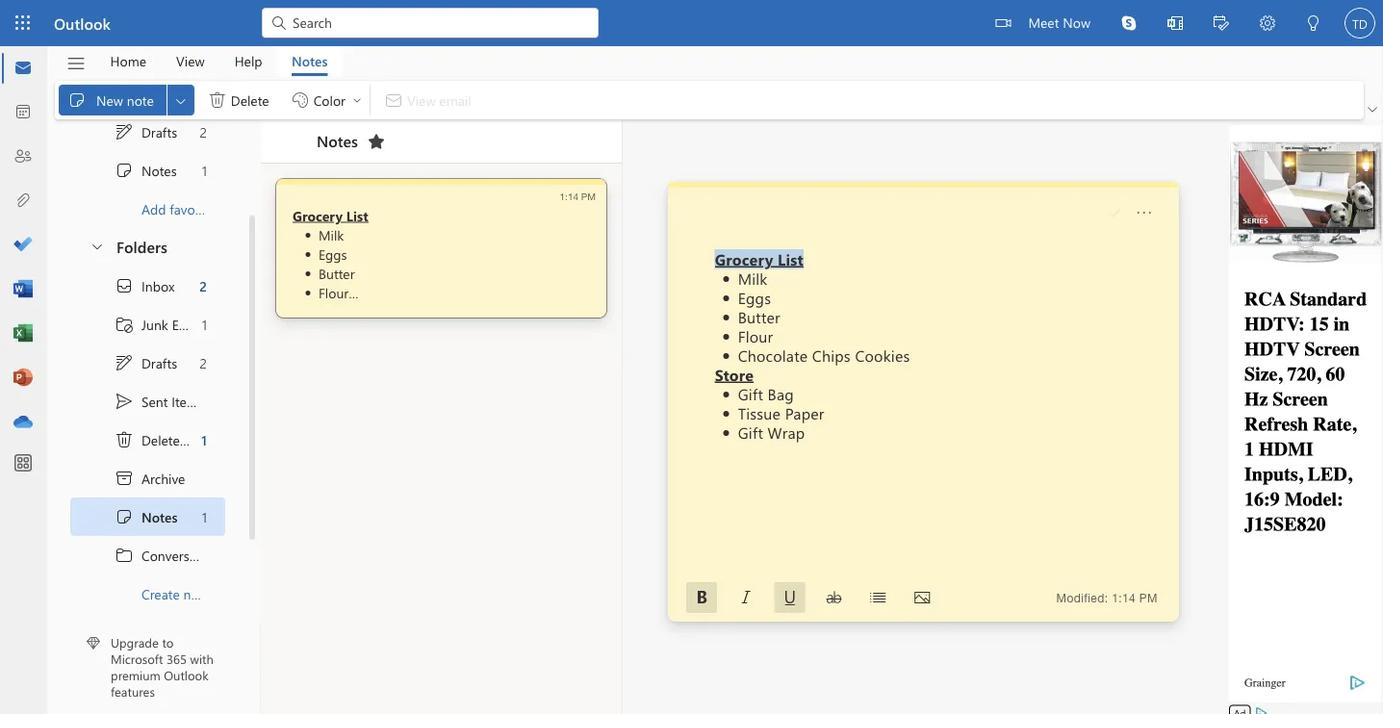 Task type: vqa. For each thing, say whether or not it's contained in the screenshot.


Task type: locate. For each thing, give the bounding box(es) containing it.
2 1 from the top
[[202, 316, 207, 333]]


[[290, 90, 310, 110]]

list
[[346, 206, 368, 224], [778, 248, 804, 269]]

1:14
[[560, 191, 579, 202], [1112, 591, 1136, 605]]

1 inside  junk email 1
[[202, 316, 207, 333]]

 inside tree item
[[115, 430, 134, 450]]

pm inside edit note starting with grocery list main content
[[1140, 591, 1158, 605]]

gift left wrap at bottom
[[738, 422, 763, 442]]

0 horizontal spatial grocery
[[293, 206, 343, 224]]

0 horizontal spatial 
[[90, 238, 105, 254]]

2  drafts from the top
[[115, 353, 177, 373]]

notes up add at the top of page
[[142, 161, 177, 179]]

1 1 from the top
[[202, 161, 207, 179]]

powerpoint image
[[13, 369, 33, 388]]

2 inside  tree item
[[199, 277, 207, 295]]

0 vertical spatial outlook
[[54, 13, 111, 33]]

drafts up  sent items at the left bottom of the page
[[142, 354, 177, 372]]

2 2 from the top
[[199, 277, 207, 295]]

1 vertical spatial items
[[191, 431, 224, 449]]

1 vertical spatial  drafts
[[115, 353, 177, 373]]

 tree item
[[70, 536, 225, 575]]

paper
[[785, 402, 825, 423]]

0 horizontal spatial 1:14
[[560, 191, 579, 202]]

 up  at left
[[115, 507, 134, 527]]

help button
[[220, 46, 277, 76]]

 drafts for second the  tree item from the top of the application containing outlook
[[115, 353, 177, 373]]

1 vertical spatial grocery
[[715, 248, 773, 269]]

create
[[142, 585, 180, 603]]

gift left bag
[[738, 383, 763, 404]]


[[115, 546, 134, 565]]


[[782, 590, 798, 606]]

pm inside 1:14 pm grocery list milk eggs butter flour
[[581, 191, 596, 202]]

1 vertical spatial gift
[[738, 422, 763, 442]]


[[1260, 15, 1276, 31]]

groups tree item
[[70, 613, 225, 652]]

0 vertical spatial list
[[346, 206, 368, 224]]

0 vertical spatial eggs
[[319, 245, 347, 263]]

1 vertical spatial 
[[115, 430, 134, 450]]

0 vertical spatial 
[[67, 90, 87, 110]]

 inside  button
[[90, 238, 105, 254]]

items inside  deleted items
[[191, 431, 224, 449]]

1 vertical spatial milk
[[738, 268, 768, 288]]

folders tree item
[[70, 228, 225, 267]]

microsoft
[[111, 651, 163, 667]]

0 vertical spatial  drafts
[[115, 122, 177, 142]]

pm
[[581, 191, 596, 202], [1140, 591, 1158, 605]]

 tree item
[[70, 421, 225, 459]]

outlook banner
[[0, 0, 1383, 49]]

0 vertical spatial milk
[[319, 226, 344, 244]]

0 horizontal spatial butter
[[319, 264, 355, 282]]

2 down email on the top
[[200, 354, 207, 372]]

files image
[[13, 192, 33, 211]]

notes left the 
[[317, 130, 358, 151]]

0 vertical spatial items
[[172, 393, 204, 410]]

2  notes from the top
[[115, 507, 178, 527]]

tab list inside application
[[95, 46, 342, 76]]

 new note
[[67, 90, 154, 110]]

email
[[172, 316, 204, 333]]

milk inside grocery list milk eggs butter flour chocolate chips cookies store gift bag tissue paper gift wrap
[[738, 268, 768, 288]]

tissue
[[738, 402, 781, 423]]

 down the  new note
[[115, 122, 134, 142]]

2 down edit group on the top left of page
[[200, 123, 207, 141]]

 tree item up sent on the left of the page
[[70, 344, 225, 382]]

1 horizontal spatial grocery
[[715, 248, 773, 269]]

drafts down note
[[142, 123, 177, 141]]

items right 'deleted'
[[191, 431, 224, 449]]

0 vertical spatial 2
[[200, 123, 207, 141]]

groups
[[116, 621, 167, 641]]

 tree item down note
[[70, 113, 225, 151]]

1 vertical spatial list
[[778, 248, 804, 269]]

0 horizontal spatial 
[[115, 430, 134, 450]]

notes up the 
[[292, 52, 328, 70]]

outlook
[[54, 13, 111, 33], [164, 667, 209, 684]]

modified
[[1057, 591, 1105, 605]]

1 vertical spatial eggs
[[738, 287, 771, 308]]

home
[[110, 52, 146, 70]]


[[915, 590, 930, 606]]

modified : 1:14 pm
[[1057, 591, 1158, 605]]

 inside  color 
[[351, 94, 363, 106]]

1 vertical spatial  tree item
[[70, 498, 225, 536]]

application
[[0, 0, 1383, 714]]

 up 
[[115, 353, 134, 373]]

1  notes from the top
[[115, 161, 177, 180]]

0 vertical spatial gift
[[738, 383, 763, 404]]

 tree item
[[70, 267, 225, 305]]

0 vertical spatial 
[[115, 122, 134, 142]]

 for  button
[[90, 238, 105, 254]]

new
[[96, 91, 123, 109]]

1 2 from the top
[[200, 123, 207, 141]]

1 vertical spatial  tree item
[[70, 344, 225, 382]]

outlook down to
[[164, 667, 209, 684]]

1 horizontal spatial 1:14
[[1112, 591, 1136, 605]]

 tree item
[[70, 459, 225, 498]]

tab list containing home
[[95, 46, 342, 76]]

0 vertical spatial grocery
[[293, 206, 343, 224]]

 right color
[[351, 94, 363, 106]]


[[173, 93, 189, 108], [351, 94, 363, 106], [90, 238, 105, 254]]

 tree item
[[70, 151, 225, 190], [70, 498, 225, 536]]

 for  popup button
[[173, 93, 189, 108]]

word image
[[13, 280, 33, 299]]

0 vertical spatial  tree item
[[70, 113, 225, 151]]


[[1121, 15, 1137, 31]]

butter inside 1:14 pm grocery list milk eggs butter flour
[[319, 264, 355, 282]]

 notes up  "tree item"
[[115, 507, 178, 527]]

Search for email, meetings, files and more. field
[[291, 12, 587, 32]]

eggs inside grocery list milk eggs butter flour chocolate chips cookies store gift bag tissue paper gift wrap
[[738, 287, 771, 308]]

 tree item up add at the top of page
[[70, 151, 225, 190]]

outlook inside banner
[[54, 13, 111, 33]]


[[115, 276, 134, 296]]

chocolate
[[738, 345, 808, 365]]

people image
[[13, 147, 33, 167]]

1 inside  tree item
[[202, 431, 207, 449]]

0 vertical spatial  tree item
[[70, 151, 225, 190]]

tab list
[[95, 46, 342, 76]]

1 up  "tree item"
[[202, 508, 207, 526]]

0 vertical spatial 
[[208, 90, 227, 110]]

 drafts
[[115, 122, 177, 142], [115, 353, 177, 373]]

1 horizontal spatial flour
[[738, 325, 773, 346]]

 left folders
[[90, 238, 105, 254]]

 up add favorite tree item
[[115, 161, 134, 180]]

2
[[200, 123, 207, 141], [199, 277, 207, 295], [200, 354, 207, 372]]

1 vertical spatial drafts
[[142, 354, 177, 372]]

1 horizontal spatial pm
[[1140, 591, 1158, 605]]

milk down notes heading on the top of the page
[[319, 226, 344, 244]]

grocery
[[293, 206, 343, 224], [715, 248, 773, 269]]

1 vertical spatial 2
[[199, 277, 207, 295]]

1 horizontal spatial 
[[208, 90, 227, 110]]

 tree item
[[70, 113, 225, 151], [70, 344, 225, 382]]

view
[[176, 52, 205, 70]]

 down view button
[[173, 93, 189, 108]]

 junk email 1
[[115, 315, 207, 334]]

1:14 inside edit note starting with grocery list main content
[[1112, 591, 1136, 605]]


[[208, 90, 227, 110], [115, 430, 134, 450]]

1 horizontal spatial 
[[173, 93, 189, 108]]

notes button
[[277, 46, 342, 76]]

0 horizontal spatial outlook
[[54, 13, 111, 33]]

1 horizontal spatial butter
[[738, 306, 780, 327]]


[[1368, 105, 1378, 115]]

mail image
[[13, 59, 33, 78]]

butter
[[319, 264, 355, 282], [738, 306, 780, 327]]

items for 
[[172, 393, 204, 410]]

1 right junk
[[202, 316, 207, 333]]

grocery inside 1:14 pm grocery list milk eggs butter flour
[[293, 206, 343, 224]]

0 horizontal spatial milk
[[319, 226, 344, 244]]

grocery list milk eggs butter flour chocolate chips cookies store gift bag tissue paper gift wrap
[[715, 248, 910, 442]]

items
[[172, 393, 204, 410], [191, 431, 224, 449]]

1 vertical spatial butter
[[738, 306, 780, 327]]

 down 
[[115, 430, 134, 450]]

1 vertical spatial 
[[115, 353, 134, 373]]

 inside  popup button
[[173, 93, 189, 108]]

1 vertical spatial  notes
[[115, 507, 178, 527]]

2 vertical spatial 
[[115, 507, 134, 527]]

items inside  sent items
[[172, 393, 204, 410]]

 drafts down note
[[115, 122, 177, 142]]

2 vertical spatial 2
[[200, 354, 207, 372]]

1 horizontal spatial list
[[778, 248, 804, 269]]

1 vertical spatial pm
[[1140, 591, 1158, 605]]

0 horizontal spatial flour
[[319, 284, 349, 301]]

2  tree item from the top
[[70, 498, 225, 536]]

0 vertical spatial butter
[[319, 264, 355, 282]]

1  drafts from the top
[[115, 122, 177, 142]]

tree
[[70, 267, 247, 613]]

2 horizontal spatial 
[[351, 94, 363, 106]]

note
[[127, 91, 154, 109]]

1 horizontal spatial outlook
[[164, 667, 209, 684]]

0 horizontal spatial eggs
[[319, 245, 347, 263]]

 drafts inside 'tree'
[[115, 353, 177, 373]]

1 vertical spatial outlook
[[164, 667, 209, 684]]

 left delete on the top of page
[[208, 90, 227, 110]]

 left new
[[67, 90, 87, 110]]

notes
[[292, 52, 328, 70], [317, 130, 358, 151], [142, 161, 177, 179], [142, 508, 178, 526]]

notes down archive
[[142, 508, 178, 526]]

0 vertical spatial flour
[[319, 284, 349, 301]]

 color 
[[290, 90, 363, 110]]

gift
[[738, 383, 763, 404], [738, 422, 763, 442]]

upgrade to microsoft 365 with premium outlook features
[[111, 634, 214, 700]]

create new folder
[[142, 585, 247, 603]]


[[115, 469, 134, 488]]

0 vertical spatial drafts
[[142, 123, 177, 141]]


[[694, 590, 710, 606]]


[[66, 53, 86, 74]]

1 horizontal spatial eggs
[[738, 287, 771, 308]]

1 vertical spatial flour
[[738, 325, 773, 346]]

milk
[[319, 226, 344, 244], [738, 268, 768, 288]]

2 up email on the top
[[199, 277, 207, 295]]

outlook up the 
[[54, 13, 111, 33]]

left-rail-appbar navigation
[[4, 46, 42, 445]]

items right sent on the left of the page
[[172, 393, 204, 410]]

0 vertical spatial  notes
[[115, 161, 177, 180]]

milk up the "chocolate"
[[738, 268, 768, 288]]

1 vertical spatial 1:14
[[1112, 591, 1136, 605]]

0 horizontal spatial list
[[346, 206, 368, 224]]

with
[[190, 651, 214, 667]]

cookies
[[855, 345, 910, 365]]

styles toolbar toolbar
[[680, 582, 944, 613]]

 inside edit group
[[208, 90, 227, 110]]

 button
[[1129, 197, 1160, 228]]

flour
[[319, 284, 349, 301], [738, 325, 773, 346]]

1
[[202, 161, 207, 179], [202, 316, 207, 333], [202, 431, 207, 449], [202, 508, 207, 526]]

tree containing 
[[70, 267, 247, 613]]

folders
[[116, 236, 167, 256]]

0 horizontal spatial pm
[[581, 191, 596, 202]]

0 vertical spatial 1:14
[[560, 191, 579, 202]]

1 up favorite
[[202, 161, 207, 179]]

 notes
[[115, 161, 177, 180], [115, 507, 178, 527]]


[[1137, 205, 1152, 220]]

chips
[[812, 345, 851, 365]]

Editing note text field
[[715, 248, 1131, 574]]

 notes up add favorite tree item
[[115, 161, 177, 180]]

eggs
[[319, 245, 347, 263], [738, 287, 771, 308]]

0 vertical spatial pm
[[581, 191, 596, 202]]

 button
[[361, 126, 392, 157]]

 drafts up  tree item
[[115, 353, 177, 373]]

3 1 from the top
[[202, 431, 207, 449]]

 tree item down  archive
[[70, 498, 225, 536]]

1  from the top
[[115, 122, 134, 142]]

1  tree item from the top
[[70, 113, 225, 151]]

1 horizontal spatial milk
[[738, 268, 768, 288]]

more apps image
[[13, 454, 33, 474]]

application containing outlook
[[0, 0, 1383, 714]]

1 right 'deleted'
[[202, 431, 207, 449]]


[[67, 90, 87, 110], [115, 161, 134, 180], [115, 507, 134, 527]]



Task type: describe. For each thing, give the bounding box(es) containing it.
upgrade
[[111, 634, 159, 651]]

 tree item
[[70, 305, 225, 344]]


[[1168, 15, 1183, 31]]

 tree item inside 'tree'
[[70, 498, 225, 536]]

2 drafts from the top
[[142, 354, 177, 372]]


[[738, 590, 754, 606]]

to do image
[[13, 236, 33, 255]]

:
[[1105, 591, 1108, 605]]

365
[[166, 651, 187, 667]]

new
[[183, 585, 208, 603]]

edit group
[[59, 81, 366, 119]]

 menu bar
[[1100, 197, 1160, 228]]

open note starting with: grocery list last edited: 1:14 pm. tree item
[[276, 179, 606, 318]]

outlook link
[[54, 0, 111, 46]]

1 drafts from the top
[[142, 123, 177, 141]]

sent
[[142, 393, 168, 410]]

4 1 from the top
[[202, 508, 207, 526]]

items for 
[[191, 431, 224, 449]]

 button
[[1199, 0, 1245, 49]]

 button
[[819, 582, 850, 613]]

 button
[[731, 582, 761, 613]]

 search field
[[262, 0, 599, 43]]

notes 
[[317, 130, 386, 151]]

add
[[142, 200, 166, 218]]

flour inside 1:14 pm grocery list milk eggs butter flour
[[319, 284, 349, 301]]

 button
[[686, 582, 717, 613]]

set your advertising preferences image
[[1254, 706, 1269, 714]]

 button
[[80, 228, 113, 264]]


[[270, 13, 289, 33]]

premium features image
[[87, 637, 100, 650]]


[[1214, 15, 1229, 31]]

 button
[[1152, 0, 1199, 49]]

2 for 
[[200, 123, 207, 141]]

2 for 
[[199, 277, 207, 295]]

 tree item
[[70, 382, 225, 421]]

onedrive image
[[13, 413, 33, 432]]

 sent items
[[115, 392, 204, 411]]

notes inside 'tree'
[[142, 508, 178, 526]]

 button
[[57, 47, 95, 80]]

notes inside notes button
[[292, 52, 328, 70]]

 button
[[167, 85, 194, 116]]

grocery inside grocery list milk eggs butter flour chocolate chips cookies store gift bag tissue paper gift wrap
[[715, 248, 773, 269]]

3 2 from the top
[[200, 354, 207, 372]]

features
[[111, 683, 155, 700]]

archive
[[142, 470, 185, 487]]

folder
[[212, 585, 247, 603]]

notes inside the notes 
[[317, 130, 358, 151]]

1:14 inside 1:14 pm grocery list milk eggs butter flour
[[560, 191, 579, 202]]

calendar image
[[13, 103, 33, 122]]

 notes inside 'tree'
[[115, 507, 178, 527]]

premium
[[111, 667, 160, 684]]

to
[[162, 634, 174, 651]]

td image
[[1345, 8, 1376, 39]]

1  tree item from the top
[[70, 151, 225, 190]]


[[115, 392, 134, 411]]

inbox
[[142, 277, 175, 295]]

deleted
[[142, 431, 188, 449]]

 inside edit group
[[67, 90, 87, 110]]

 button
[[863, 582, 894, 613]]

flour inside grocery list milk eggs butter flour chocolate chips cookies store gift bag tissue paper gift wrap
[[738, 325, 773, 346]]

butter inside grocery list milk eggs butter flour chocolate chips cookies store gift bag tissue paper gift wrap
[[738, 306, 780, 327]]

view button
[[162, 46, 219, 76]]

 button
[[1364, 100, 1381, 119]]

 button
[[775, 582, 805, 613]]

 deleted items
[[115, 430, 224, 450]]

2  tree item from the top
[[70, 344, 225, 382]]

2  from the top
[[115, 353, 134, 373]]

1:14 pm grocery list milk eggs butter flour
[[293, 191, 596, 301]]

 button
[[907, 582, 938, 613]]

 inbox
[[115, 276, 175, 296]]

 drafts for second the  tree item from the bottom
[[115, 122, 177, 142]]

list inside 1:14 pm grocery list milk eggs butter flour
[[346, 206, 368, 224]]

meet
[[1029, 13, 1059, 31]]


[[1108, 205, 1121, 219]]

wrap
[[768, 422, 805, 442]]

meet now
[[1029, 13, 1091, 31]]


[[1306, 15, 1322, 31]]

create new folder tree item
[[70, 575, 247, 613]]

tree inside application
[[70, 267, 247, 613]]

 for  deleted items
[[115, 430, 134, 450]]

outlook inside upgrade to microsoft 365 with premium outlook features
[[164, 667, 209, 684]]

home button
[[96, 46, 161, 76]]


[[826, 590, 842, 606]]

edit note starting with grocery list main content
[[668, 182, 1179, 622]]

 button
[[1245, 0, 1291, 49]]

bag
[[768, 383, 794, 404]]

 archive
[[115, 469, 185, 488]]

 for  delete
[[208, 90, 227, 110]]


[[367, 132, 386, 151]]

milk inside 1:14 pm grocery list milk eggs butter flour
[[319, 226, 344, 244]]

excel image
[[13, 324, 33, 344]]

color
[[313, 91, 346, 109]]

list inside grocery list milk eggs butter flour chocolate chips cookies store gift bag tissue paper gift wrap
[[778, 248, 804, 269]]

 button
[[1291, 0, 1337, 49]]

junk
[[142, 316, 168, 333]]

1 vertical spatial 
[[115, 161, 134, 180]]

eggs inside 1:14 pm grocery list milk eggs butter flour
[[319, 245, 347, 263]]


[[871, 590, 886, 606]]

help
[[235, 52, 262, 70]]

 button
[[1106, 0, 1152, 46]]

notes heading
[[292, 120, 392, 163]]


[[115, 315, 134, 334]]

 delete
[[208, 90, 269, 110]]

delete
[[231, 91, 269, 109]]

add favorite
[[142, 200, 215, 218]]

2 gift from the top
[[738, 422, 763, 442]]

add favorite tree item
[[70, 190, 225, 228]]

now
[[1063, 13, 1091, 31]]

store
[[715, 364, 754, 385]]

1 gift from the top
[[738, 383, 763, 404]]

favorite
[[170, 200, 215, 218]]


[[996, 15, 1011, 31]]



